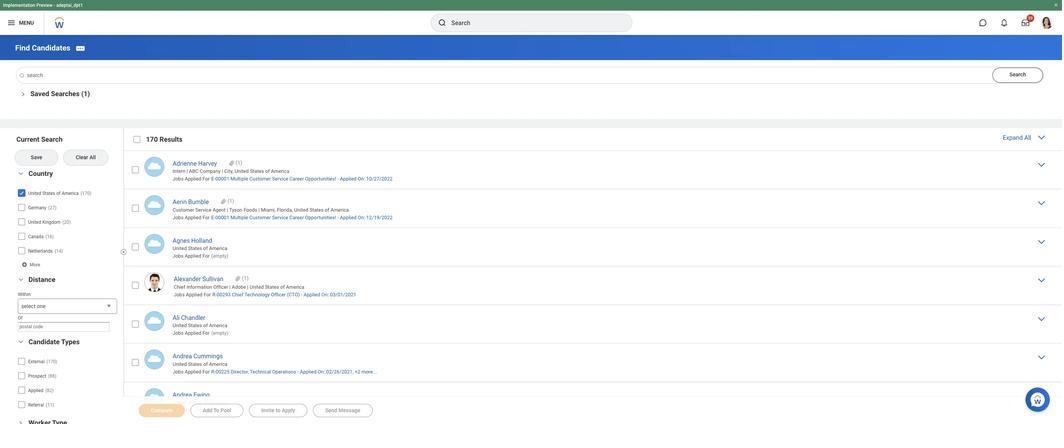 Task type: vqa. For each thing, say whether or not it's contained in the screenshot.
list containing Beth Liu
no



Task type: locate. For each thing, give the bounding box(es) containing it.
| left city,
[[222, 169, 223, 174]]

33 button
[[1018, 14, 1035, 31]]

0 vertical spatial search
[[1010, 71, 1027, 78]]

expand all link
[[1003, 134, 1032, 144]]

customer up miami,
[[249, 176, 271, 182]]

1 00001 from the top
[[216, 176, 229, 182]]

united inside chief information officer   |   adobe   |   united states of america jobs applied for r-00293 chief technology officer (cto) - applied on: 03/01/2021
[[250, 284, 264, 290]]

2 vertical spatial united states of america jobs applied for (empty)
[[173, 400, 228, 414]]

0 vertical spatial chevron down image
[[16, 171, 25, 176]]

expand all
[[1003, 134, 1032, 141]]

applied right operations
[[300, 369, 317, 375]]

applied inside candidate types tree
[[28, 388, 43, 394]]

1 career from the top
[[290, 176, 304, 182]]

united down ali
[[173, 323, 187, 329]]

for inside united states of america jobs applied for r-00225 director, technical operations - applied on: 02/26/2021 , +2 more...
[[203, 369, 210, 375]]

0 horizontal spatial chief
[[174, 284, 185, 290]]

1 opportunities! from the top
[[305, 176, 336, 182]]

0 vertical spatial all
[[1025, 134, 1032, 141]]

(1) right "harvey" in the top of the page
[[236, 160, 242, 166]]

chief
[[174, 284, 185, 290], [232, 292, 243, 298]]

(170) up (88)
[[46, 359, 57, 365]]

1 andrea from the top
[[173, 353, 192, 360]]

jobs
[[173, 176, 184, 182], [173, 215, 184, 221], [173, 253, 184, 259], [174, 292, 185, 298], [173, 331, 184, 336], [173, 369, 184, 375], [173, 408, 184, 414]]

service down bumble
[[195, 207, 212, 213]]

on:
[[358, 176, 365, 182], [358, 215, 365, 221], [322, 292, 329, 298], [318, 369, 325, 375]]

multiple inside intern   |   abc company   |   city, united states of america jobs applied for e-00001 multiple customer service career opportunities! - applied on: 10/27/2022
[[231, 176, 248, 182]]

united states of america jobs applied for (empty) inside agnes holland list item
[[173, 246, 228, 259]]

chevron down image inside "country" group
[[16, 171, 25, 176]]

america inside united states of america jobs applied for r-00225 director, technical operations - applied on: 02/26/2021 , +2 more...
[[209, 362, 227, 367]]

1 vertical spatial 00001
[[216, 215, 229, 221]]

(16)
[[46, 234, 54, 240]]

action bar region
[[124, 397, 1063, 425]]

alexander sullivan
[[174, 276, 223, 283]]

(170) inside country tree
[[81, 191, 91, 196]]

states down the chandler
[[188, 323, 202, 329]]

states down andrea ewing at bottom left
[[188, 400, 202, 406]]

2 career from the top
[[290, 215, 304, 221]]

upload clip image
[[220, 197, 227, 206]]

e-00001 multiple customer service career opportunities! - applied on: 10/27/2022 link
[[211, 175, 393, 182]]

united inside andrea ewing "list item"
[[173, 400, 187, 406]]

1 vertical spatial all
[[89, 154, 96, 160]]

2 00001 from the top
[[216, 215, 229, 221]]

0 vertical spatial chevron down image
[[18, 90, 26, 99]]

all for clear all
[[89, 154, 96, 160]]

more...
[[362, 369, 377, 375]]

justify image
[[7, 18, 16, 27]]

multiple down "tyson"
[[231, 215, 248, 221]]

upload clip image inside adrienne harvey list item
[[228, 159, 235, 168]]

jobs inside intern   |   abc company   |   city, united states of america jobs applied for e-00001 multiple customer service career opportunities! - applied on: 10/27/2022
[[173, 176, 184, 182]]

chevron right image
[[1037, 133, 1047, 142]]

applied
[[185, 176, 201, 182], [340, 176, 357, 182], [185, 215, 201, 221], [340, 215, 357, 221], [185, 253, 201, 259], [186, 292, 203, 298], [304, 292, 320, 298], [185, 331, 201, 336], [185, 369, 201, 375], [300, 369, 317, 375], [28, 388, 43, 394], [185, 408, 201, 414]]

ali
[[173, 314, 180, 322]]

ali chandler link
[[173, 313, 205, 322]]

upload clip image up city,
[[228, 159, 235, 168]]

of up 'e-00001 multiple customer service career opportunities! - applied on: 10/27/2022' link
[[265, 169, 270, 174]]

check small image
[[17, 189, 26, 198]]

florida,
[[277, 207, 293, 213]]

(1) inside alexander sullivan list item
[[242, 275, 249, 282]]

(empty) for holland
[[211, 253, 228, 259]]

jobs down intern
[[173, 176, 184, 182]]

e- down company
[[211, 176, 216, 182]]

united inside united states of america jobs applied for r-00225 director, technical operations - applied on: 02/26/2021 , +2 more...
[[173, 362, 187, 367]]

united states of america jobs applied for (empty) down the chandler
[[173, 323, 228, 336]]

adobe
[[232, 284, 246, 290]]

1 vertical spatial officer
[[271, 292, 286, 298]]

of inside customer service agent   |   tyson foods   |   miami, florida, united states of america jobs applied for e-00001 multiple customer service career opportunities! - applied on: 12/19/2022
[[325, 207, 329, 213]]

all
[[1025, 134, 1032, 141], [89, 154, 96, 160]]

0 vertical spatial customer
[[249, 176, 271, 182]]

united down "agnes"
[[173, 246, 187, 252]]

aerin
[[173, 199, 187, 206]]

andrea ewing list item
[[124, 382, 1063, 421]]

(empty) inside agnes holland list item
[[211, 253, 228, 259]]

2 vertical spatial chevron down image
[[18, 419, 23, 425]]

1 vertical spatial (170)
[[46, 359, 57, 365]]

2 e- from the top
[[211, 215, 216, 221]]

united inside ali chandler "list item"
[[173, 323, 187, 329]]

united
[[235, 169, 249, 174], [28, 191, 41, 196], [294, 207, 308, 213], [28, 220, 41, 225], [173, 246, 187, 252], [250, 284, 264, 290], [173, 323, 187, 329], [173, 362, 187, 367], [173, 400, 187, 406]]

00293
[[217, 292, 231, 298]]

andrea left cummings
[[173, 353, 192, 360]]

0 vertical spatial multiple
[[231, 176, 248, 182]]

of up e-00001 multiple customer service career opportunities! - applied on: 12/19/2022 "link"
[[325, 207, 329, 213]]

chevron down image up check small icon
[[16, 171, 25, 176]]

technical
[[250, 369, 271, 375]]

chevron down image
[[18, 90, 26, 99], [16, 340, 25, 345], [18, 419, 23, 425]]

on: left 10/27/2022
[[358, 176, 365, 182]]

canada
[[28, 234, 44, 240]]

1 vertical spatial upload clip image
[[235, 274, 241, 283]]

jobs down andrea ewing at bottom left
[[173, 408, 184, 414]]

united up e-00001 multiple customer service career opportunities! - applied on: 12/19/2022 "link"
[[294, 207, 308, 213]]

distance
[[29, 276, 55, 284]]

(1) inside aerin bumble "list item"
[[228, 198, 234, 204]]

0 vertical spatial upload clip image
[[228, 159, 235, 168]]

170
[[146, 135, 158, 143]]

(1) up the adobe
[[242, 275, 249, 282]]

00001 down city,
[[216, 176, 229, 182]]

information
[[187, 284, 212, 290]]

3 (empty) from the top
[[211, 408, 228, 414]]

upload clip image inside alexander sullivan list item
[[235, 274, 241, 283]]

0 vertical spatial andrea
[[173, 353, 192, 360]]

jobs inside ali chandler "list item"
[[173, 331, 184, 336]]

1 vertical spatial andrea
[[173, 392, 192, 399]]

jobs down andrea cummings
[[173, 369, 184, 375]]

intern
[[173, 169, 185, 174]]

1 vertical spatial chevron down image
[[16, 340, 25, 345]]

0 horizontal spatial all
[[89, 154, 96, 160]]

find
[[15, 43, 30, 52]]

holland
[[191, 237, 212, 244]]

+2
[[355, 369, 360, 375]]

e- down agent
[[211, 215, 216, 221]]

all inside dropdown button
[[1025, 134, 1032, 141]]

more button
[[22, 262, 41, 268]]

applied down agnes holland
[[185, 253, 201, 259]]

applied down information
[[186, 292, 203, 298]]

career inside intern   |   abc company   |   city, united states of america jobs applied for e-00001 multiple customer service career opportunities! - applied on: 10/27/2022
[[290, 176, 304, 182]]

states inside ali chandler "list item"
[[188, 323, 202, 329]]

all left chevron right image
[[1025, 134, 1032, 141]]

inbox large image
[[1022, 19, 1030, 27]]

0 vertical spatial chief
[[174, 284, 185, 290]]

(170) inside candidate types tree
[[46, 359, 57, 365]]

states up e-00001 multiple customer service career opportunities! - applied on: 12/19/2022 "link"
[[310, 207, 324, 213]]

country button
[[29, 170, 53, 178]]

1 vertical spatial career
[[290, 215, 304, 221]]

1 vertical spatial multiple
[[231, 215, 248, 221]]

0 vertical spatial 00001
[[216, 176, 229, 182]]

1 vertical spatial search
[[41, 135, 63, 143]]

applied down abc
[[185, 176, 201, 182]]

more ali chandler image
[[1037, 314, 1047, 324]]

1 horizontal spatial officer
[[271, 292, 286, 298]]

1 vertical spatial e-
[[211, 215, 216, 221]]

for down holland
[[203, 253, 210, 259]]

1 vertical spatial opportunities!
[[305, 215, 336, 221]]

for down bumble
[[203, 215, 210, 221]]

00001 down agent
[[216, 215, 229, 221]]

find candidates element
[[15, 43, 70, 52]]

1 e- from the top
[[211, 176, 216, 182]]

0 vertical spatial career
[[290, 176, 304, 182]]

country tree
[[17, 187, 117, 257]]

united inside customer service agent   |   tyson foods   |   miami, florida, united states of america jobs applied for e-00001 multiple customer service career opportunities! - applied on: 12/19/2022
[[294, 207, 308, 213]]

jobs down aerin
[[173, 215, 184, 221]]

1 vertical spatial united states of america jobs applied for (empty)
[[173, 323, 228, 336]]

jobs down "agnes"
[[173, 253, 184, 259]]

Search search field
[[15, 67, 1044, 83]]

service down florida,
[[272, 215, 288, 221]]

1 vertical spatial chevron down image
[[16, 277, 25, 283]]

upload clip image up the adobe
[[235, 274, 241, 283]]

on: inside chief information officer   |   adobe   |   united states of america jobs applied for r-00293 chief technology officer (cto) - applied on: 03/01/2021
[[322, 292, 329, 298]]

andrea left ewing
[[173, 392, 192, 399]]

results
[[160, 135, 183, 143]]

multiple down city,
[[231, 176, 248, 182]]

upload clip image
[[228, 159, 235, 168], [235, 274, 241, 283]]

(170) for external
[[46, 359, 57, 365]]

jobs inside chief information officer   |   adobe   |   united states of america jobs applied for r-00293 chief technology officer (cto) - applied on: 03/01/2021
[[174, 292, 185, 298]]

-
[[54, 3, 55, 8], [338, 176, 339, 182], [338, 215, 339, 221], [301, 292, 303, 298], [297, 369, 299, 375]]

2 opportunities! from the top
[[305, 215, 336, 221]]

e-00001 multiple customer service career opportunities! - applied on: 12/19/2022 link
[[211, 213, 393, 221]]

Find Candidates text field
[[16, 67, 1044, 83]]

for down cummings
[[203, 369, 210, 375]]

| right foods
[[259, 207, 260, 213]]

adrienne
[[173, 160, 197, 167]]

notifications large image
[[1001, 19, 1009, 27]]

r- down cummings
[[211, 369, 216, 375]]

of inside chief information officer   |   adobe   |   united states of america jobs applied for r-00293 chief technology officer (cto) - applied on: 03/01/2021
[[280, 284, 285, 290]]

andrea for andrea cummings
[[173, 353, 192, 360]]

Search Workday  search field
[[452, 14, 617, 31]]

jobs down alexander
[[174, 292, 185, 298]]

,
[[353, 369, 354, 375]]

career up florida,
[[290, 176, 304, 182]]

jobs down ali
[[173, 331, 184, 336]]

andrea for andrea ewing
[[173, 392, 192, 399]]

for down ewing
[[203, 408, 210, 414]]

(empty)
[[211, 253, 228, 259], [211, 331, 228, 336], [211, 408, 228, 414]]

0 horizontal spatial search
[[41, 135, 63, 143]]

select one
[[21, 304, 46, 310]]

0 vertical spatial e-
[[211, 176, 216, 182]]

operations
[[272, 369, 296, 375]]

1 united states of america jobs applied for (empty) from the top
[[173, 246, 228, 259]]

applied right (cto)
[[304, 292, 320, 298]]

all inside "button"
[[89, 154, 96, 160]]

of inside intern   |   abc company   |   city, united states of america jobs applied for e-00001 multiple customer service career opportunities! - applied on: 10/27/2022
[[265, 169, 270, 174]]

saved
[[30, 90, 49, 98]]

adrienne harvey list item
[[124, 151, 1063, 189]]

search image
[[19, 73, 25, 79]]

for
[[203, 176, 210, 182], [203, 215, 210, 221], [203, 253, 210, 259], [204, 292, 211, 298], [203, 331, 210, 336], [203, 369, 210, 375], [203, 408, 210, 414]]

applied down andrea ewing at bottom left
[[185, 408, 201, 414]]

for inside chief information officer   |   adobe   |   united states of america jobs applied for r-00293 chief technology officer (cto) - applied on: 03/01/2021
[[204, 292, 211, 298]]

00001
[[216, 176, 229, 182], [216, 215, 229, 221]]

0 horizontal spatial (170)
[[46, 359, 57, 365]]

chevron down image up "within"
[[16, 277, 25, 283]]

1 (empty) from the top
[[211, 253, 228, 259]]

career inside customer service agent   |   tyson foods   |   miami, florida, united states of america jobs applied for e-00001 multiple customer service career opportunities! - applied on: 12/19/2022
[[290, 215, 304, 221]]

0 vertical spatial (empty)
[[211, 253, 228, 259]]

e- inside customer service agent   |   tyson foods   |   miami, florida, united states of america jobs applied for e-00001 multiple customer service career opportunities! - applied on: 12/19/2022
[[211, 215, 216, 221]]

(empty) inside ali chandler "list item"
[[211, 331, 228, 336]]

customer down aerin
[[173, 207, 194, 213]]

ali chandler list item
[[124, 305, 1063, 344]]

chevron down image inside distance group
[[16, 277, 25, 283]]

chief down the adobe
[[232, 292, 243, 298]]

r- down sullivan
[[212, 292, 217, 298]]

on: left 03/01/2021
[[322, 292, 329, 298]]

america inside intern   |   abc company   |   city, united states of america jobs applied for e-00001 multiple customer service career opportunities! - applied on: 10/27/2022
[[271, 169, 289, 174]]

1 vertical spatial (empty)
[[211, 331, 228, 336]]

alexander sullivan link
[[174, 274, 223, 283]]

for down information
[[204, 292, 211, 298]]

1 horizontal spatial (170)
[[81, 191, 91, 196]]

- inside "menu" banner
[[54, 3, 55, 8]]

states inside agnes holland list item
[[188, 246, 202, 252]]

| right agent
[[227, 207, 228, 213]]

chevron down image for candidate types
[[16, 340, 25, 345]]

(1) right upload clip icon
[[228, 198, 234, 204]]

1 multiple from the top
[[231, 176, 248, 182]]

1 horizontal spatial all
[[1025, 134, 1032, 141]]

candidates
[[32, 43, 70, 52]]

states right city,
[[250, 169, 264, 174]]

united states of america jobs applied for (empty) down ewing
[[173, 400, 228, 414]]

chevron down image inside candidate types group
[[16, 340, 25, 345]]

for inside andrea ewing "list item"
[[203, 408, 210, 414]]

all for expand all
[[1025, 134, 1032, 141]]

of down cummings
[[203, 362, 208, 367]]

find candidates
[[15, 43, 70, 52]]

cummings
[[194, 353, 223, 360]]

of down holland
[[203, 246, 208, 252]]

1 horizontal spatial search
[[1010, 71, 1027, 78]]

1 horizontal spatial chief
[[232, 292, 243, 298]]

upload clip image for alexander sullivan
[[235, 274, 241, 283]]

on: left 02/26/2021
[[318, 369, 325, 375]]

(1) inside adrienne harvey list item
[[236, 160, 242, 166]]

chief down alexander
[[174, 284, 185, 290]]

find candidates main content
[[0, 35, 1063, 425]]

on: left 12/19/2022
[[358, 215, 365, 221]]

customer
[[249, 176, 271, 182], [173, 207, 194, 213], [249, 215, 271, 221]]

(1)
[[81, 90, 90, 98], [236, 160, 242, 166], [228, 198, 234, 204], [242, 275, 249, 282]]

andrea inside list item
[[173, 353, 192, 360]]

states down andrea cummings
[[188, 362, 202, 367]]

netherlands
[[28, 249, 53, 254]]

(170) right united states of america
[[81, 191, 91, 196]]

career down florida,
[[290, 215, 304, 221]]

3 united states of america jobs applied for (empty) from the top
[[173, 400, 228, 414]]

2 (empty) from the top
[[211, 331, 228, 336]]

aerin bumble list item
[[124, 189, 1063, 228]]

customer down miami,
[[249, 215, 271, 221]]

12/19/2022
[[366, 215, 393, 221]]

upload clip image for adrienne harvey
[[228, 159, 235, 168]]

chevron down image for saved searches (1)
[[18, 90, 26, 99]]

chevron down image for country
[[16, 171, 25, 176]]

r-00293 chief technology officer (cto) - applied on: 03/01/2021 link
[[212, 290, 356, 298]]

united right check small icon
[[28, 191, 41, 196]]

opportunities!
[[305, 176, 336, 182], [305, 215, 336, 221]]

of inside andrea ewing "list item"
[[203, 400, 208, 406]]

applied inside agnes holland list item
[[185, 253, 201, 259]]

33
[[1029, 16, 1033, 20]]

list item
[[124, 421, 1063, 425]]

2 andrea from the top
[[173, 392, 192, 399]]

0 vertical spatial opportunities!
[[305, 176, 336, 182]]

of up r-00293 chief technology officer (cto) - applied on: 03/01/2021 link
[[280, 284, 285, 290]]

(1) right searches
[[81, 90, 90, 98]]

foods
[[244, 207, 257, 213]]

applied down the chandler
[[185, 331, 201, 336]]

0 vertical spatial united states of america jobs applied for (empty)
[[173, 246, 228, 259]]

officer up 00293
[[213, 284, 228, 290]]

r- inside united states of america jobs applied for r-00225 director, technical operations - applied on: 02/26/2021 , +2 more...
[[211, 369, 216, 375]]

united down andrea cummings
[[173, 362, 187, 367]]

service
[[272, 176, 288, 182], [195, 207, 212, 213], [272, 215, 288, 221]]

1 chevron down image from the top
[[16, 171, 25, 176]]

adeptai_dpt1
[[56, 3, 83, 8]]

states down agnes holland
[[188, 246, 202, 252]]

2 chevron down image from the top
[[16, 277, 25, 283]]

officer left (cto)
[[271, 292, 286, 298]]

more aerin bumble image
[[1037, 199, 1047, 208]]

applied left (82)
[[28, 388, 43, 394]]

for down company
[[203, 176, 210, 182]]

all right 'clear'
[[89, 154, 96, 160]]

1 vertical spatial r-
[[211, 369, 216, 375]]

2 united states of america jobs applied for (empty) from the top
[[173, 323, 228, 336]]

united up technology
[[250, 284, 264, 290]]

| left the adobe
[[229, 284, 231, 290]]

chevron down image
[[16, 171, 25, 176], [16, 277, 25, 283]]

(1) for alexander sullivan
[[242, 275, 249, 282]]

united right city,
[[235, 169, 249, 174]]

united down andrea ewing at bottom left
[[173, 400, 187, 406]]

states
[[250, 169, 264, 174], [42, 191, 55, 196], [310, 207, 324, 213], [188, 246, 202, 252], [265, 284, 279, 290], [188, 323, 202, 329], [188, 362, 202, 367], [188, 400, 202, 406]]

states up r-00293 chief technology officer (cto) - applied on: 03/01/2021 link
[[265, 284, 279, 290]]

0 vertical spatial service
[[272, 176, 288, 182]]

united states of america jobs applied for (empty) inside ali chandler "list item"
[[173, 323, 228, 336]]

for inside customer service agent   |   tyson foods   |   miami, florida, united states of america jobs applied for e-00001 multiple customer service career opportunities! - applied on: 12/19/2022
[[203, 215, 210, 221]]

of down ewing
[[203, 400, 208, 406]]

0 vertical spatial (170)
[[81, 191, 91, 196]]

1 vertical spatial service
[[195, 207, 212, 213]]

service up florida,
[[272, 176, 288, 182]]

united states of america jobs applied for (empty) down holland
[[173, 246, 228, 259]]

0 vertical spatial r-
[[212, 292, 217, 298]]

0 vertical spatial officer
[[213, 284, 228, 290]]

implementation preview -   adeptai_dpt1
[[3, 3, 83, 8]]

for down the chandler
[[203, 331, 210, 336]]

of inside ali chandler "list item"
[[203, 323, 208, 329]]

of down the chandler
[[203, 323, 208, 329]]

(1) for adrienne harvey
[[236, 160, 242, 166]]

of up (27)
[[56, 191, 61, 196]]

director,
[[231, 369, 249, 375]]

ewing
[[194, 392, 210, 399]]

alexander
[[174, 276, 201, 283]]

more
[[30, 262, 40, 268]]

2 multiple from the top
[[231, 215, 248, 221]]

states up (27)
[[42, 191, 55, 196]]

2 vertical spatial (empty)
[[211, 408, 228, 414]]

andrea inside "list item"
[[173, 392, 192, 399]]



Task type: describe. For each thing, give the bounding box(es) containing it.
more alexander sullivan image
[[1037, 276, 1047, 285]]

filter search field
[[15, 135, 125, 425]]

current
[[16, 135, 39, 143]]

abc
[[189, 169, 199, 174]]

america inside customer service agent   |   tyson foods   |   miami, florida, united states of america jobs applied for e-00001 multiple customer service career opportunities! - applied on: 12/19/2022
[[331, 207, 349, 213]]

intern   |   abc company   |   city, united states of america jobs applied for e-00001 multiple customer service career opportunities! - applied on: 10/27/2022
[[173, 169, 393, 182]]

03/01/2021
[[330, 292, 356, 298]]

| left abc
[[187, 169, 188, 174]]

america inside ali chandler "list item"
[[209, 323, 227, 329]]

of inside country tree
[[56, 191, 61, 196]]

close environment banner image
[[1054, 3, 1059, 7]]

agnes holland list item
[[124, 228, 1063, 266]]

(empty) inside andrea ewing "list item"
[[211, 408, 228, 414]]

candidate types button
[[29, 338, 80, 346]]

andrea ewing
[[173, 392, 210, 399]]

preview
[[36, 3, 53, 8]]

germany
[[28, 205, 46, 211]]

- inside united states of america jobs applied for r-00225 director, technical operations - applied on: 02/26/2021 , +2 more...
[[297, 369, 299, 375]]

candidate
[[29, 338, 60, 346]]

save
[[31, 154, 42, 160]]

applied left 10/27/2022
[[340, 176, 357, 182]]

adrienne harvey link
[[173, 159, 217, 167]]

menu banner
[[0, 0, 1063, 35]]

united states of america jobs applied for (empty) inside andrea ewing "list item"
[[173, 400, 228, 414]]

technology
[[245, 292, 270, 298]]

kingdom
[[42, 220, 61, 225]]

on: inside intern   |   abc company   |   city, united states of america jobs applied for e-00001 multiple customer service career opportunities! - applied on: 10/27/2022
[[358, 176, 365, 182]]

of
[[18, 316, 23, 321]]

1 vertical spatial customer
[[173, 207, 194, 213]]

00001 inside customer service agent   |   tyson foods   |   miami, florida, united states of america jobs applied for e-00001 multiple customer service career opportunities! - applied on: 12/19/2022
[[216, 215, 229, 221]]

clear
[[76, 154, 88, 160]]

andrea cummings link
[[173, 352, 223, 360]]

(27)
[[48, 205, 57, 211]]

candidate types group
[[15, 338, 120, 413]]

10/27/2022
[[366, 176, 393, 182]]

united inside intern   |   abc company   |   city, united states of america jobs applied for e-00001 multiple customer service career opportunities! - applied on: 10/27/2022
[[235, 169, 249, 174]]

of inside united states of america jobs applied for r-00225 director, technical operations - applied on: 02/26/2021 , +2 more...
[[203, 362, 208, 367]]

profile logan mcneil image
[[1041, 17, 1053, 30]]

country
[[29, 170, 53, 178]]

aerin bumble
[[173, 199, 209, 206]]

postal code text field
[[19, 323, 108, 332]]

current search
[[16, 135, 63, 143]]

applied inside ali chandler "list item"
[[185, 331, 201, 336]]

| right the adobe
[[247, 284, 249, 290]]

united inside agnes holland list item
[[173, 246, 187, 252]]

- inside chief information officer   |   adobe   |   united states of america jobs applied for r-00293 chief technology officer (cto) - applied on: 03/01/2021
[[301, 292, 303, 298]]

city,
[[224, 169, 233, 174]]

within
[[18, 292, 31, 297]]

00001 inside intern   |   abc company   |   city, united states of america jobs applied for e-00001 multiple customer service career opportunities! - applied on: 10/27/2022
[[216, 176, 229, 182]]

- inside intern   |   abc company   |   city, united states of america jobs applied for e-00001 multiple customer service career opportunities! - applied on: 10/27/2022
[[338, 176, 339, 182]]

search inside button
[[1010, 71, 1027, 78]]

saved searches (1)
[[30, 90, 90, 98]]

r-00225 director, technical operations - applied on: 02/26/2021 link
[[211, 368, 353, 375]]

united states of america jobs applied for (empty) for holland
[[173, 246, 228, 259]]

states inside customer service agent   |   tyson foods   |   miami, florida, united states of america jobs applied for e-00001 multiple customer service career opportunities! - applied on: 12/19/2022
[[310, 207, 324, 213]]

searches
[[51, 90, 80, 98]]

alexander sullivan list item
[[124, 266, 1063, 305]]

00225
[[216, 369, 230, 375]]

states inside andrea ewing "list item"
[[188, 400, 202, 406]]

expand
[[1003, 134, 1023, 141]]

chief information officer   |   adobe   |   united states of america jobs applied for r-00293 chief technology officer (cto) - applied on: 03/01/2021
[[174, 284, 356, 298]]

multiple inside customer service agent   |   tyson foods   |   miami, florida, united states of america jobs applied for e-00001 multiple customer service career opportunities! - applied on: 12/19/2022
[[231, 215, 248, 221]]

sullivan
[[202, 276, 223, 283]]

(88)
[[48, 374, 56, 379]]

2 vertical spatial customer
[[249, 215, 271, 221]]

america inside country tree
[[62, 191, 79, 196]]

agnes holland
[[173, 237, 212, 244]]

opportunities! inside intern   |   abc company   |   city, united states of america jobs applied for e-00001 multiple customer service career opportunities! - applied on: 10/27/2022
[[305, 176, 336, 182]]

r- inside chief information officer   |   adobe   |   united states of america jobs applied for r-00293 chief technology officer (cto) - applied on: 03/01/2021
[[212, 292, 217, 298]]

adrienne harvey
[[173, 160, 217, 167]]

1 vertical spatial chief
[[232, 292, 243, 298]]

company
[[200, 169, 221, 174]]

jobs inside united states of america jobs applied for r-00225 director, technical operations - applied on: 02/26/2021 , +2 more...
[[173, 369, 184, 375]]

prospect
[[28, 374, 46, 379]]

opportunities! inside customer service agent   |   tyson foods   |   miami, florida, united states of america jobs applied for e-00001 multiple customer service career opportunities! - applied on: 12/19/2022
[[305, 215, 336, 221]]

customer inside intern   |   abc company   |   city, united states of america jobs applied for e-00001 multiple customer service career opportunities! - applied on: 10/27/2022
[[249, 176, 271, 182]]

(empty) for chandler
[[211, 331, 228, 336]]

chevron down image for distance
[[16, 277, 25, 283]]

miami,
[[261, 207, 276, 213]]

america inside chief information officer   |   adobe   |   united states of america jobs applied for r-00293 chief technology officer (cto) - applied on: 03/01/2021
[[286, 284, 304, 290]]

more agnes holland image
[[1037, 237, 1047, 246]]

agnes
[[173, 237, 190, 244]]

for inside ali chandler "list item"
[[203, 331, 210, 336]]

(14)
[[55, 249, 63, 254]]

united up canada
[[28, 220, 41, 225]]

distance group
[[15, 275, 120, 332]]

types
[[61, 338, 80, 346]]

customer service agent   |   tyson foods   |   miami, florida, united states of america jobs applied for e-00001 multiple customer service career opportunities! - applied on: 12/19/2022
[[173, 207, 393, 221]]

applied left 12/19/2022
[[340, 215, 357, 221]]

saved searches (1) button
[[30, 90, 90, 98]]

agnes holland link
[[173, 236, 212, 244]]

- inside customer service agent   |   tyson foods   |   miami, florida, united states of america jobs applied for e-00001 multiple customer service career opportunities! - applied on: 12/19/2022
[[338, 215, 339, 221]]

candidate types tree
[[18, 355, 117, 412]]

distance button
[[29, 276, 55, 284]]

agent
[[213, 207, 226, 213]]

united kingdom
[[28, 220, 61, 225]]

andrea cummings
[[173, 353, 223, 360]]

country group
[[15, 169, 120, 270]]

search image
[[438, 18, 447, 27]]

states inside chief information officer   |   adobe   |   united states of america jobs applied for r-00293 chief technology officer (cto) - applied on: 03/01/2021
[[265, 284, 279, 290]]

(1) for aerin bumble
[[228, 198, 234, 204]]

united states of america
[[28, 191, 79, 196]]

referral
[[28, 403, 44, 408]]

expand all button
[[1001, 133, 1047, 144]]

jobs inside agnes holland list item
[[173, 253, 184, 259]]

of inside agnes holland list item
[[203, 246, 208, 252]]

chandler
[[181, 314, 205, 322]]

america inside andrea ewing "list item"
[[209, 400, 227, 406]]

states inside country tree
[[42, 191, 55, 196]]

states inside intern   |   abc company   |   city, united states of america jobs applied for e-00001 multiple customer service career opportunities! - applied on: 10/27/2022
[[250, 169, 264, 174]]

select one button
[[18, 299, 117, 315]]

harvey
[[198, 160, 217, 167]]

e- inside intern   |   abc company   |   city, united states of america jobs applied for e-00001 multiple customer service career opportunities! - applied on: 10/27/2022
[[211, 176, 216, 182]]

aerin bumble link
[[173, 197, 209, 206]]

more andrea cummings image
[[1037, 353, 1047, 362]]

applied down aerin bumble
[[185, 215, 201, 221]]

jobs inside andrea ewing "list item"
[[173, 408, 184, 414]]

external
[[28, 359, 45, 365]]

america inside agnes holland list item
[[209, 246, 227, 252]]

candidate types
[[29, 338, 80, 346]]

states inside united states of america jobs applied for r-00225 director, technical operations - applied on: 02/26/2021 , +2 more...
[[188, 362, 202, 367]]

on: inside customer service agent   |   tyson foods   |   miami, florida, united states of america jobs applied for e-00001 multiple customer service career opportunities! - applied on: 12/19/2022
[[358, 215, 365, 221]]

0 horizontal spatial officer
[[213, 284, 228, 290]]

clear all button
[[64, 150, 108, 165]]

select
[[21, 304, 35, 310]]

service inside intern   |   abc company   |   city, united states of america jobs applied for e-00001 multiple customer service career opportunities! - applied on: 10/27/2022
[[272, 176, 288, 182]]

search inside filter search field
[[41, 135, 63, 143]]

(170) for united states of america
[[81, 191, 91, 196]]

170 results
[[146, 135, 183, 143]]

clear all
[[76, 154, 96, 160]]

united states of america jobs applied for r-00225 director, technical operations - applied on: 02/26/2021 , +2 more...
[[173, 362, 377, 375]]

more adrienne harvey image
[[1037, 160, 1047, 169]]

one
[[37, 304, 46, 310]]

2 vertical spatial service
[[272, 215, 288, 221]]

search button
[[993, 68, 1044, 83]]

applied inside andrea ewing "list item"
[[185, 408, 201, 414]]

for inside agnes holland list item
[[203, 253, 210, 259]]

menu button
[[0, 11, 44, 35]]

jobs inside customer service agent   |   tyson foods   |   miami, florida, united states of america jobs applied for e-00001 multiple customer service career opportunities! - applied on: 12/19/2022
[[173, 215, 184, 221]]

02/26/2021
[[326, 369, 353, 375]]

tyson
[[229, 207, 243, 213]]

menu
[[19, 20, 34, 26]]

(20)
[[62, 220, 71, 225]]

united states of america jobs applied for (empty) for chandler
[[173, 323, 228, 336]]

on: inside united states of america jobs applied for r-00225 director, technical operations - applied on: 02/26/2021 , +2 more...
[[318, 369, 325, 375]]

andrea cummings list item
[[124, 344, 1063, 382]]

applied down andrea cummings
[[185, 369, 201, 375]]

(82)
[[45, 388, 54, 394]]

for inside intern   |   abc company   |   city, united states of america jobs applied for e-00001 multiple customer service career opportunities! - applied on: 10/27/2022
[[203, 176, 210, 182]]



